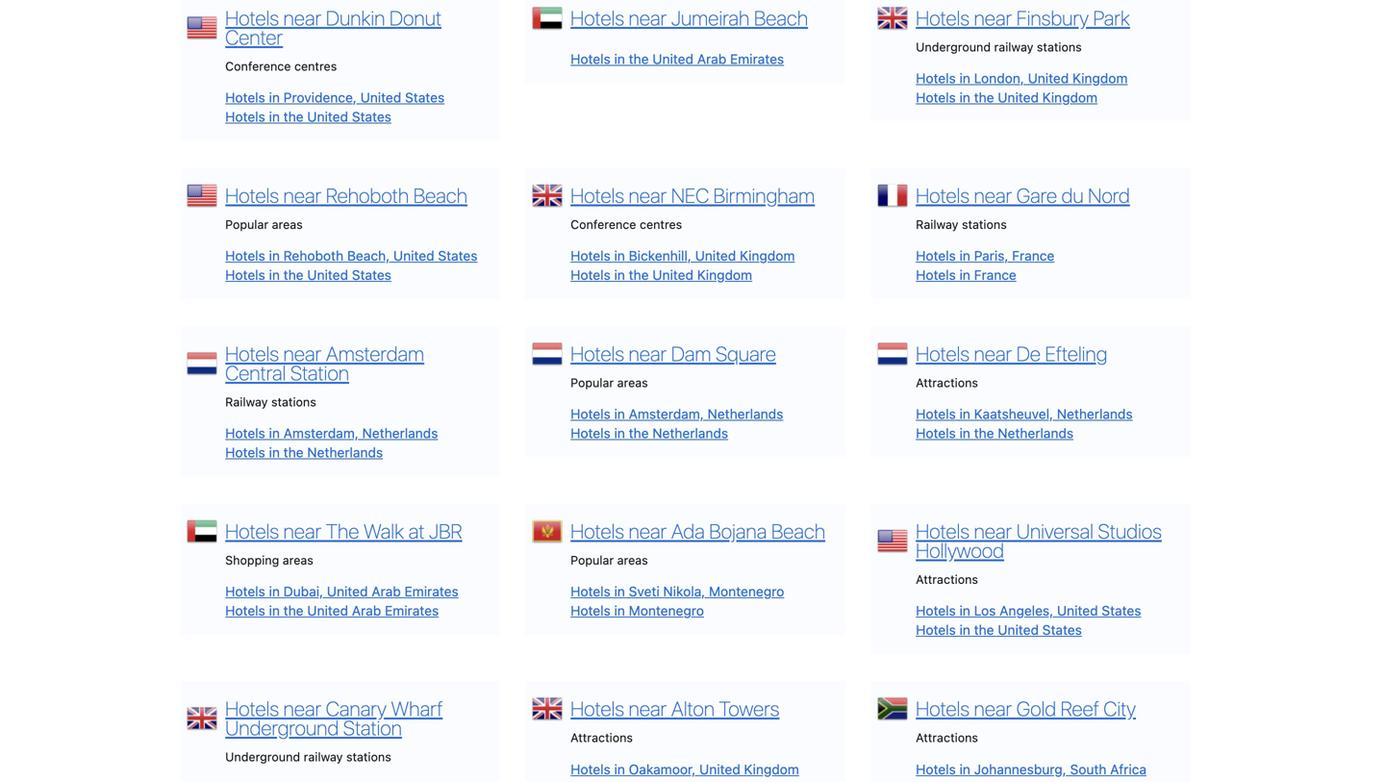 Task type: locate. For each thing, give the bounding box(es) containing it.
0 horizontal spatial montenegro
[[629, 603, 704, 619]]

areas
[[272, 217, 303, 231], [617, 376, 648, 390], [283, 553, 314, 567], [617, 553, 648, 567]]

hotels in the united arab emirates link for hotels near jumeirah beach
[[571, 51, 784, 67]]

amsterdam, down 'hotels near amsterdam central station' link
[[284, 425, 359, 441]]

france down paris,
[[974, 267, 1017, 283]]

conference down center
[[225, 59, 291, 73]]

hotels near ada bojana beach
[[571, 519, 826, 543]]

centres up providence,
[[294, 59, 337, 73]]

the down providence,
[[284, 109, 304, 125]]

attractions down 'hotels near de efteling' link
[[916, 376, 978, 390]]

states down the hotels in providence, united states link
[[352, 109, 392, 125]]

hotels in the united kingdom link down bickenhill,
[[571, 267, 753, 283]]

united down angeles,
[[998, 622, 1039, 638]]

near left canary
[[283, 697, 322, 721]]

0 horizontal spatial centres
[[294, 59, 337, 73]]

1 vertical spatial railway
[[304, 750, 343, 764]]

0 vertical spatial hotels in the united states link
[[225, 109, 392, 125]]

popular areas for hotels near ada bojana beach
[[571, 553, 648, 567]]

conference centres for dunkin
[[225, 59, 337, 73]]

conference for hotels near dunkin donut center
[[225, 59, 291, 73]]

1 horizontal spatial hotels in the united arab emirates link
[[571, 51, 784, 67]]

netherlands up hotels near the walk at jbr 'link'
[[307, 445, 383, 460]]

0 vertical spatial railway stations
[[916, 217, 1007, 231]]

states down hotels in los angeles, united states "link"
[[1043, 622, 1082, 638]]

studios
[[1098, 519, 1162, 543]]

nec
[[671, 183, 709, 207]]

underground
[[916, 40, 991, 54], [225, 716, 339, 740], [225, 750, 300, 764]]

hotels near jumeirah beach link
[[571, 6, 808, 30]]

conference for hotels near nec birmingham
[[571, 217, 636, 231]]

1 horizontal spatial railway
[[994, 40, 1034, 54]]

attractions up oakamoor,
[[571, 731, 633, 745]]

2 vertical spatial hotels in the united states link
[[916, 622, 1082, 638]]

0 horizontal spatial amsterdam,
[[284, 425, 359, 441]]

hotels in amsterdam, netherlands hotels in the netherlands down 'hotels near amsterdam central station' link
[[225, 425, 438, 460]]

hotels in amsterdam, netherlands link down 'hotels near amsterdam central station' link
[[225, 425, 438, 441]]

near left the de
[[974, 342, 1012, 366]]

popular areas down the hotels near rehoboth beach on the left top of the page
[[225, 217, 303, 231]]

0 vertical spatial railway
[[994, 40, 1034, 54]]

0 vertical spatial amsterdam,
[[629, 406, 704, 422]]

hotels in amsterdam, netherlands hotels in the netherlands
[[571, 406, 784, 441], [225, 425, 438, 460]]

station
[[290, 361, 349, 385], [343, 716, 402, 740]]

beach
[[754, 6, 808, 30], [413, 183, 468, 207], [772, 519, 826, 543]]

the down dubai,
[[284, 603, 304, 619]]

railway for hotels near amsterdam central station
[[225, 395, 268, 409]]

near
[[283, 6, 322, 30], [629, 6, 667, 30], [974, 6, 1012, 30], [283, 183, 322, 207], [629, 183, 667, 207], [974, 183, 1012, 207], [283, 342, 322, 366], [629, 342, 667, 366], [974, 342, 1012, 366], [283, 519, 322, 543], [629, 519, 667, 543], [974, 519, 1012, 543], [283, 697, 322, 721], [629, 697, 667, 721], [974, 697, 1012, 721]]

centres up bickenhill,
[[640, 217, 682, 231]]

hotels near finsbury park link
[[916, 6, 1130, 30]]

hotels in the united states link for rehoboth
[[225, 267, 392, 283]]

kingdom down birmingham
[[740, 248, 795, 264]]

rehoboth left beach,
[[284, 248, 344, 264]]

hotels in the united arab emirates link for hotels in dubai, united arab emirates
[[225, 603, 439, 619]]

0 horizontal spatial hotels in amsterdam, netherlands link
[[225, 425, 438, 441]]

the inside the hotels in dubai, united arab emirates hotels in the united arab emirates
[[284, 603, 304, 619]]

hotels in amsterdam, netherlands link for dam
[[571, 406, 784, 422]]

0 horizontal spatial hotels in the united arab emirates link
[[225, 603, 439, 619]]

1 vertical spatial beach
[[413, 183, 468, 207]]

dubai,
[[284, 584, 323, 600]]

0 horizontal spatial conference
[[225, 59, 291, 73]]

emirates for hotels in the united arab emirates
[[730, 51, 784, 67]]

0 vertical spatial hotels in the united kingdom link
[[916, 89, 1098, 105]]

near for dam
[[629, 342, 667, 366]]

beach for hotels near jumeirah beach
[[754, 6, 808, 30]]

hotels near amsterdam central station
[[225, 342, 424, 385]]

conference centres for nec
[[571, 217, 682, 231]]

united
[[653, 51, 694, 67], [1028, 70, 1069, 86], [360, 89, 401, 105], [998, 89, 1039, 105], [307, 109, 348, 125], [393, 248, 434, 264], [695, 248, 736, 264], [307, 267, 348, 283], [653, 267, 694, 283], [327, 584, 368, 600], [307, 603, 348, 619], [1057, 603, 1098, 619], [998, 622, 1039, 638], [700, 761, 741, 777]]

hotels in the united arab emirates link down hotels near jumeirah beach link
[[571, 51, 784, 67]]

hotels
[[225, 6, 279, 30], [571, 6, 624, 30], [916, 6, 970, 30], [571, 51, 611, 67], [916, 70, 956, 86], [225, 89, 265, 105], [916, 89, 956, 105], [225, 109, 265, 125], [225, 183, 279, 207], [571, 183, 624, 207], [916, 183, 970, 207], [225, 248, 265, 264], [571, 248, 611, 264], [916, 248, 956, 264], [225, 267, 265, 283], [571, 267, 611, 283], [916, 267, 956, 283], [225, 342, 279, 366], [571, 342, 624, 366], [916, 342, 970, 366], [571, 406, 611, 422], [916, 406, 956, 422], [225, 425, 265, 441], [571, 425, 611, 441], [916, 425, 956, 441], [225, 445, 265, 460], [225, 519, 279, 543], [571, 519, 624, 543], [916, 519, 970, 543], [225, 584, 265, 600], [571, 584, 611, 600], [225, 603, 265, 619], [571, 603, 611, 619], [916, 603, 956, 619], [916, 622, 956, 638], [225, 697, 279, 721], [571, 697, 624, 721], [916, 697, 970, 721], [571, 761, 611, 777], [916, 761, 956, 777]]

1 vertical spatial emirates
[[405, 584, 459, 600]]

hotels in the netherlands link down hotels near dam square
[[571, 425, 728, 441]]

hotels in bickenhill, united kingdom hotels in the united kingdom
[[571, 248, 795, 283]]

0 horizontal spatial railway stations
[[225, 395, 316, 409]]

centres for dunkin
[[294, 59, 337, 73]]

railway for hotels near gare du nord
[[916, 217, 959, 231]]

0 horizontal spatial railway
[[304, 750, 343, 764]]

near for canary
[[283, 697, 322, 721]]

near for de
[[974, 342, 1012, 366]]

hotels in amsterdam, netherlands hotels in the netherlands for amsterdam
[[225, 425, 438, 460]]

underground railway stations up london,
[[916, 40, 1082, 54]]

the down kaatsheuvel,
[[974, 425, 994, 441]]

hotels near gold reef city
[[916, 697, 1136, 721]]

hotels in the netherlands link down kaatsheuvel,
[[916, 425, 1074, 441]]

hotels in amsterdam, netherlands link
[[571, 406, 784, 422], [225, 425, 438, 441]]

hotels in the netherlands link
[[571, 425, 728, 441], [916, 425, 1074, 441], [225, 445, 383, 460]]

united down hotels in rehoboth beach, united states link
[[307, 267, 348, 283]]

hotels near universal studios hollywood link
[[916, 519, 1162, 562]]

hotels in the united kingdom link down london,
[[916, 89, 1098, 105]]

near left the the
[[283, 519, 322, 543]]

united down hotels in dubai, united arab emirates link
[[307, 603, 348, 619]]

emirates down jbr
[[405, 584, 459, 600]]

1 horizontal spatial centres
[[640, 217, 682, 231]]

0 vertical spatial popular areas
[[225, 217, 303, 231]]

amsterdam, down hotels near dam square
[[629, 406, 704, 422]]

1 horizontal spatial montenegro
[[709, 584, 784, 600]]

united down hotels in london, united kingdom link
[[998, 89, 1039, 105]]

hotels in the united arab emirates link down hotels in dubai, united arab emirates link
[[225, 603, 439, 619]]

hotels in the united states link
[[225, 109, 392, 125], [225, 267, 392, 283], [916, 622, 1082, 638]]

jbr
[[429, 519, 462, 543]]

stations
[[1037, 40, 1082, 54], [962, 217, 1007, 231], [271, 395, 316, 409], [346, 750, 391, 764]]

popular areas down hotels near dam square
[[571, 376, 648, 390]]

hotels in the united arab emirates link
[[571, 51, 784, 67], [225, 603, 439, 619]]

0 vertical spatial centres
[[294, 59, 337, 73]]

0 vertical spatial arab
[[697, 51, 727, 67]]

hotels in the united states link down los
[[916, 622, 1082, 638]]

conference centres
[[225, 59, 337, 73], [571, 217, 682, 231]]

railway stations
[[916, 217, 1007, 231], [225, 395, 316, 409]]

stations down canary
[[346, 750, 391, 764]]

railway stations down central
[[225, 395, 316, 409]]

areas down hotels near dam square
[[617, 376, 648, 390]]

1 horizontal spatial railway stations
[[916, 217, 1007, 231]]

1 vertical spatial arab
[[372, 584, 401, 600]]

1 horizontal spatial amsterdam,
[[629, 406, 704, 422]]

0 horizontal spatial railway
[[225, 395, 268, 409]]

1 vertical spatial railway
[[225, 395, 268, 409]]

united down hotels in bickenhill, united kingdom link
[[653, 267, 694, 283]]

the down hotels near jumeirah beach link
[[629, 51, 649, 67]]

the
[[629, 51, 649, 67], [974, 89, 994, 105], [284, 109, 304, 125], [284, 267, 304, 283], [629, 267, 649, 283], [629, 425, 649, 441], [974, 425, 994, 441], [284, 445, 304, 460], [284, 603, 304, 619], [974, 622, 994, 638]]

hotels in sveti nikola, montenegro link
[[571, 584, 784, 600]]

united right bickenhill,
[[695, 248, 736, 264]]

0 vertical spatial montenegro
[[709, 584, 784, 600]]

0 horizontal spatial hotels in the netherlands link
[[225, 445, 383, 460]]

attractions
[[916, 376, 978, 390], [916, 573, 978, 587], [571, 731, 633, 745], [916, 731, 978, 745]]

arab down hotels in dubai, united arab emirates link
[[352, 603, 381, 619]]

1 vertical spatial hotels in the united kingdom link
[[571, 267, 753, 283]]

popular
[[225, 217, 269, 231], [571, 376, 614, 390], [571, 553, 614, 567]]

amsterdam, for dam
[[629, 406, 704, 422]]

1 horizontal spatial underground railway stations
[[916, 40, 1082, 54]]

the inside hotels in kaatsheuvel, netherlands hotels in the netherlands
[[974, 425, 994, 441]]

hotels near dam square
[[571, 342, 776, 366]]

near left nec at the top of the page
[[629, 183, 667, 207]]

the inside hotels in los angeles, united states hotels in the united states
[[974, 622, 994, 638]]

united right dubai,
[[327, 584, 368, 600]]

railway
[[916, 217, 959, 231], [225, 395, 268, 409]]

hotels in the united kingdom link
[[916, 89, 1098, 105], [571, 267, 753, 283]]

paris,
[[974, 248, 1009, 264]]

0 vertical spatial conference centres
[[225, 59, 337, 73]]

near for nec
[[629, 183, 667, 207]]

1 vertical spatial centres
[[640, 217, 682, 231]]

hotels in sveti nikola, montenegro hotels in montenegro
[[571, 584, 784, 619]]

1 vertical spatial france
[[974, 267, 1017, 283]]

hotels in dubai, united arab emirates link
[[225, 584, 459, 600]]

ada
[[671, 519, 705, 543]]

near inside hotels near canary wharf underground station
[[283, 697, 322, 721]]

kingdom down park
[[1073, 70, 1128, 86]]

0 vertical spatial france
[[1012, 248, 1055, 264]]

0 horizontal spatial hotels in amsterdam, netherlands hotels in the netherlands
[[225, 425, 438, 460]]

popular areas up sveti
[[571, 553, 648, 567]]

near left alton
[[629, 697, 667, 721]]

universal
[[1017, 519, 1094, 543]]

arab for the
[[697, 51, 727, 67]]

montenegro
[[709, 584, 784, 600], [629, 603, 704, 619]]

0 vertical spatial hotels in amsterdam, netherlands link
[[571, 406, 784, 422]]

near right center
[[283, 6, 322, 30]]

near for ada
[[629, 519, 667, 543]]

1 vertical spatial underground
[[225, 716, 339, 740]]

1 horizontal spatial conference
[[571, 217, 636, 231]]

the down hotels near dam square
[[629, 425, 649, 441]]

wharf
[[391, 697, 443, 721]]

near inside hotels near dunkin donut center
[[283, 6, 322, 30]]

1 vertical spatial hotels in the united arab emirates link
[[225, 603, 439, 619]]

stations down central
[[271, 395, 316, 409]]

rehoboth inside hotels in rehoboth beach, united states hotels in the united states
[[284, 248, 344, 264]]

1 vertical spatial popular
[[571, 376, 614, 390]]

france right paris,
[[1012, 248, 1055, 264]]

hotels inside "hotels near universal studios hollywood"
[[916, 519, 970, 543]]

2 vertical spatial arab
[[352, 603, 381, 619]]

near left ada
[[629, 519, 667, 543]]

1 vertical spatial popular areas
[[571, 376, 648, 390]]

rehoboth for beach,
[[284, 248, 344, 264]]

kingdom for hotels in oakamoor, united kingdom
[[744, 761, 799, 777]]

near left universal
[[974, 519, 1012, 543]]

bickenhill,
[[629, 248, 692, 264]]

areas up sveti
[[617, 553, 648, 567]]

1 vertical spatial underground railway stations
[[225, 750, 391, 764]]

hotels in johannesburg, south africa
[[916, 761, 1147, 777]]

walk
[[364, 519, 404, 543]]

near up hotels in the united arab emirates
[[629, 6, 667, 30]]

attractions for hotels near gold reef city
[[916, 731, 978, 745]]

2 vertical spatial popular
[[571, 553, 614, 567]]

0 vertical spatial station
[[290, 361, 349, 385]]

hotels near jumeirah beach
[[571, 6, 808, 30]]

los
[[974, 603, 996, 619]]

0 vertical spatial underground railway stations
[[916, 40, 1082, 54]]

underground for hotels near finsbury park
[[916, 40, 991, 54]]

2 vertical spatial beach
[[772, 519, 826, 543]]

kingdom down hotels in bickenhill, united kingdom link
[[697, 267, 753, 283]]

2 vertical spatial popular areas
[[571, 553, 648, 567]]

near left gold
[[974, 697, 1012, 721]]

railway up hotels in paris, france link in the right top of the page
[[916, 217, 959, 231]]

netherlands down square
[[708, 406, 784, 422]]

montenegro down hotels in sveti nikola, montenegro link
[[629, 603, 704, 619]]

kingdom down hotels in london, united kingdom link
[[1043, 89, 1098, 105]]

emirates down jumeirah
[[730, 51, 784, 67]]

states right beach,
[[438, 248, 478, 264]]

1 horizontal spatial hotels in amsterdam, netherlands link
[[571, 406, 784, 422]]

2 horizontal spatial hotels in the netherlands link
[[916, 425, 1074, 441]]

0 horizontal spatial conference centres
[[225, 59, 337, 73]]

arab down walk
[[372, 584, 401, 600]]

center
[[225, 25, 283, 49]]

areas for the
[[283, 553, 314, 567]]

0 vertical spatial hotels in the united arab emirates link
[[571, 51, 784, 67]]

hotels near dunkin donut center
[[225, 6, 442, 49]]

0 horizontal spatial hotels in the united kingdom link
[[571, 267, 753, 283]]

1 vertical spatial hotels in the united states link
[[225, 267, 392, 283]]

2 vertical spatial underground
[[225, 750, 300, 764]]

1 vertical spatial hotels in amsterdam, netherlands link
[[225, 425, 438, 441]]

1 horizontal spatial hotels in amsterdam, netherlands hotels in the netherlands
[[571, 406, 784, 441]]

emirates for hotels in dubai, united arab emirates hotels in the united arab emirates
[[405, 584, 459, 600]]

0 vertical spatial underground
[[916, 40, 991, 54]]

near for jumeirah
[[629, 6, 667, 30]]

1 horizontal spatial conference centres
[[571, 217, 682, 231]]

hotels near the walk at jbr
[[225, 519, 462, 543]]

nikola,
[[663, 584, 705, 600]]

hotels in the united states link down providence,
[[225, 109, 392, 125]]

netherlands down efteling
[[1057, 406, 1133, 422]]

bojana
[[709, 519, 767, 543]]

amsterdam,
[[629, 406, 704, 422], [284, 425, 359, 441]]

0 vertical spatial emirates
[[730, 51, 784, 67]]

1 horizontal spatial hotels in the united kingdom link
[[916, 89, 1098, 105]]

hotels in los angeles, united states link
[[916, 603, 1142, 619]]

areas up dubai,
[[283, 553, 314, 567]]

1 horizontal spatial railway
[[916, 217, 959, 231]]

hotels in the netherlands link up the the
[[225, 445, 383, 460]]

beach,
[[347, 248, 390, 264]]

1 vertical spatial railway stations
[[225, 395, 316, 409]]

railway down hotels near canary wharf underground station link
[[304, 750, 343, 764]]

underground railway stations down hotels near canary wharf underground station link
[[225, 750, 391, 764]]

0 vertical spatial rehoboth
[[326, 183, 409, 207]]

hotels near gold reef city link
[[916, 697, 1136, 721]]

africa
[[1111, 761, 1147, 777]]

1 vertical spatial amsterdam,
[[284, 425, 359, 441]]

montenegro down "bojana"
[[709, 584, 784, 600]]

1 vertical spatial rehoboth
[[284, 248, 344, 264]]

france
[[1012, 248, 1055, 264], [974, 267, 1017, 283]]

0 vertical spatial beach
[[754, 6, 808, 30]]

1 vertical spatial montenegro
[[629, 603, 704, 619]]

birmingham
[[714, 183, 815, 207]]

conference centres down center
[[225, 59, 337, 73]]

near left the gare
[[974, 183, 1012, 207]]

hotels in amsterdam, netherlands link for amsterdam
[[225, 425, 438, 441]]

hotels in the netherlands link for amsterdam
[[225, 445, 383, 460]]

near up hotels in rehoboth beach, united states link
[[283, 183, 322, 207]]

hotels in the netherlands link for dam
[[571, 425, 728, 441]]

0 horizontal spatial underground railway stations
[[225, 750, 391, 764]]

near left "dam"
[[629, 342, 667, 366]]

underground railway stations
[[916, 40, 1082, 54], [225, 750, 391, 764]]

the down london,
[[974, 89, 994, 105]]

1 vertical spatial conference
[[571, 217, 636, 231]]

1 vertical spatial station
[[343, 716, 402, 740]]

1 vertical spatial conference centres
[[571, 217, 682, 231]]

rehoboth for beach
[[326, 183, 409, 207]]

1 horizontal spatial hotels in the netherlands link
[[571, 425, 728, 441]]

0 vertical spatial railway
[[916, 217, 959, 231]]

kaatsheuvel,
[[974, 406, 1054, 422]]

near for universal
[[974, 519, 1012, 543]]

rehoboth up beach,
[[326, 183, 409, 207]]

popular areas for hotels near dam square
[[571, 376, 648, 390]]

railway down central
[[225, 395, 268, 409]]

rehoboth
[[326, 183, 409, 207], [284, 248, 344, 264]]

attractions up johannesburg,
[[916, 731, 978, 745]]

attractions for hotels near de efteling
[[916, 376, 978, 390]]

hotels in the netherlands link for de
[[916, 425, 1074, 441]]

conference centres up bickenhill,
[[571, 217, 682, 231]]

0 vertical spatial conference
[[225, 59, 291, 73]]

hotels in amsterdam, netherlands hotels in the netherlands down hotels near dam square
[[571, 406, 784, 441]]

railway stations up hotels in paris, france link in the right top of the page
[[916, 217, 1007, 231]]

near left amsterdam
[[283, 342, 322, 366]]

underground railway stations for canary
[[225, 750, 391, 764]]

hotels in kaatsheuvel, netherlands hotels in the netherlands
[[916, 406, 1133, 441]]

hotels in the united states link down hotels in rehoboth beach, united states link
[[225, 267, 392, 283]]

united right london,
[[1028, 70, 1069, 86]]

near inside hotels near amsterdam central station
[[283, 342, 322, 366]]

near inside "hotels near universal studios hollywood"
[[974, 519, 1012, 543]]

the down bickenhill,
[[629, 267, 649, 283]]

0 vertical spatial popular
[[225, 217, 269, 231]]

sveti
[[629, 584, 660, 600]]

attractions down hollywood
[[916, 573, 978, 587]]



Task type: describe. For each thing, give the bounding box(es) containing it.
kingdom for hotels in london, united kingdom hotels in the united kingdom
[[1073, 70, 1128, 86]]

hotels near rehoboth beach link
[[225, 183, 468, 207]]

hotels in the united kingdom link for nec
[[571, 267, 753, 283]]

areas for ada
[[617, 553, 648, 567]]

hotels near gare du nord
[[916, 183, 1130, 207]]

attractions for hotels near universal studios hollywood
[[916, 573, 978, 587]]

hotels inside hotels near amsterdam central station
[[225, 342, 279, 366]]

gold
[[1017, 697, 1057, 721]]

the inside hotels in providence, united states hotels in the united states
[[284, 109, 304, 125]]

hotels inside hotels near dunkin donut center
[[225, 6, 279, 30]]

hotels in france link
[[916, 267, 1017, 283]]

near for gold
[[974, 697, 1012, 721]]

station inside hotels near canary wharf underground station
[[343, 716, 402, 740]]

hotels in oakamoor, united kingdom
[[571, 761, 799, 777]]

areas for rehoboth
[[272, 217, 303, 231]]

popular areas for hotels near rehoboth beach
[[225, 217, 303, 231]]

efteling
[[1045, 342, 1108, 366]]

hotels in los angeles, united states hotels in the united states
[[916, 603, 1142, 638]]

angeles,
[[1000, 603, 1054, 619]]

the down central
[[284, 445, 304, 460]]

near for alton
[[629, 697, 667, 721]]

united down hotels near jumeirah beach link
[[653, 51, 694, 67]]

hotels near ada bojana beach link
[[571, 519, 826, 543]]

hotels in providence, united states hotels in the united states
[[225, 89, 445, 125]]

hotels near rehoboth beach
[[225, 183, 468, 207]]

hotels in the united kingdom link for finsbury
[[916, 89, 1098, 105]]

station inside hotels near amsterdam central station
[[290, 361, 349, 385]]

hotels near dunkin donut center link
[[225, 6, 442, 49]]

hotels in providence, united states link
[[225, 89, 445, 105]]

centres for nec
[[640, 217, 682, 231]]

united right angeles,
[[1057, 603, 1098, 619]]

hotels in the united states link for universal
[[916, 622, 1082, 638]]

united down the hotels in providence, united states link
[[307, 109, 348, 125]]

oakamoor,
[[629, 761, 696, 777]]

hotels near amsterdam central station link
[[225, 342, 424, 385]]

areas for dam
[[617, 376, 648, 390]]

states down studios
[[1102, 603, 1142, 619]]

hotels near de efteling
[[916, 342, 1108, 366]]

finsbury
[[1017, 6, 1089, 30]]

the inside hotels in rehoboth beach, united states hotels in the united states
[[284, 267, 304, 283]]

hotels near nec birmingham link
[[571, 183, 815, 207]]

shopping areas
[[225, 553, 314, 567]]

hotels in london, united kingdom hotels in the united kingdom
[[916, 70, 1128, 105]]

de
[[1017, 342, 1041, 366]]

central
[[225, 361, 286, 385]]

near for finsbury
[[974, 6, 1012, 30]]

hotels near canary wharf underground station
[[225, 697, 443, 740]]

hotels in dubai, united arab emirates hotels in the united arab emirates
[[225, 584, 459, 619]]

underground for hotels near canary wharf underground station
[[225, 750, 300, 764]]

railway stations for hotels near gare du nord
[[916, 217, 1007, 231]]

hotels in kaatsheuvel, netherlands link
[[916, 406, 1133, 422]]

alton
[[671, 697, 715, 721]]

towers
[[719, 697, 780, 721]]

united right beach,
[[393, 248, 434, 264]]

kingdom for hotels in bickenhill, united kingdom hotels in the united kingdom
[[740, 248, 795, 264]]

donut
[[390, 6, 442, 30]]

city
[[1104, 697, 1136, 721]]

providence,
[[284, 89, 357, 105]]

popular for hotels near rehoboth beach
[[225, 217, 269, 231]]

hotels near nec birmingham
[[571, 183, 815, 207]]

netherlands down "dam"
[[653, 425, 728, 441]]

hotels near de efteling link
[[916, 342, 1108, 366]]

hotels in rehoboth beach, united states hotels in the united states
[[225, 248, 478, 283]]

near for amsterdam
[[283, 342, 322, 366]]

railway for canary
[[304, 750, 343, 764]]

railway for finsbury
[[994, 40, 1034, 54]]

hotels inside hotels near canary wharf underground station
[[225, 697, 279, 721]]

netherlands down hotels in kaatsheuvel, netherlands link
[[998, 425, 1074, 441]]

hotels in amsterdam, netherlands hotels in the netherlands for dam
[[571, 406, 784, 441]]

the inside hotels in london, united kingdom hotels in the united kingdom
[[974, 89, 994, 105]]

states down beach,
[[352, 267, 392, 283]]

united right providence,
[[360, 89, 401, 105]]

hotels in the united states link for dunkin
[[225, 109, 392, 125]]

underground inside hotels near canary wharf underground station
[[225, 716, 339, 740]]

gare
[[1017, 183, 1057, 207]]

dunkin
[[326, 6, 385, 30]]

jumeirah
[[671, 6, 750, 30]]

hotels near canary wharf underground station link
[[225, 697, 443, 740]]

netherlands down amsterdam
[[362, 425, 438, 441]]

hotels near alton towers
[[571, 697, 780, 721]]

hotels near finsbury park
[[916, 6, 1130, 30]]

hotels in oakamoor, united kingdom link
[[571, 761, 799, 777]]

hotels in johannesburg, south africa link
[[916, 761, 1147, 777]]

hotels near the walk at jbr link
[[225, 519, 462, 543]]

beach for hotels near rehoboth beach
[[413, 183, 468, 207]]

du
[[1062, 183, 1084, 207]]

hotels in london, united kingdom link
[[916, 70, 1128, 86]]

near for the
[[283, 519, 322, 543]]

dam
[[671, 342, 711, 366]]

hotels in bickenhill, united kingdom link
[[571, 248, 795, 264]]

hotels in paris, france link
[[916, 248, 1055, 264]]

park
[[1093, 6, 1130, 30]]

states down 'donut' at top
[[405, 89, 445, 105]]

amsterdam
[[326, 342, 424, 366]]

2 vertical spatial emirates
[[385, 603, 439, 619]]

hotels in montenegro link
[[571, 603, 704, 619]]

near for dunkin
[[283, 6, 322, 30]]

square
[[716, 342, 776, 366]]

nord
[[1088, 183, 1130, 207]]

the inside hotels in bickenhill, united kingdom hotels in the united kingdom
[[629, 267, 649, 283]]

underground railway stations for finsbury
[[916, 40, 1082, 54]]

reef
[[1061, 697, 1100, 721]]

popular for hotels near ada bojana beach
[[571, 553, 614, 567]]

hotels near alton towers link
[[571, 697, 780, 721]]

london,
[[974, 70, 1025, 86]]

hollywood
[[916, 538, 1005, 562]]

arab for dubai,
[[372, 584, 401, 600]]

the
[[326, 519, 359, 543]]

united right oakamoor,
[[700, 761, 741, 777]]

hotels near universal studios hollywood
[[916, 519, 1162, 562]]

amsterdam, for amsterdam
[[284, 425, 359, 441]]

hotels in rehoboth beach, united states link
[[225, 248, 478, 264]]

hotels near dam square link
[[571, 342, 776, 366]]

stations up hotels in paris, france link in the right top of the page
[[962, 217, 1007, 231]]

near for gare
[[974, 183, 1012, 207]]

hotels near gare du nord link
[[916, 183, 1130, 207]]

hotels in paris, france hotels in france
[[916, 248, 1055, 283]]

canary
[[326, 697, 387, 721]]

stations down finsbury
[[1037, 40, 1082, 54]]

shopping
[[225, 553, 279, 567]]

hotels in the united arab emirates
[[571, 51, 784, 67]]

popular for hotels near dam square
[[571, 376, 614, 390]]

attractions for hotels near alton towers
[[571, 731, 633, 745]]

south
[[1070, 761, 1107, 777]]

near for rehoboth
[[283, 183, 322, 207]]

at
[[409, 519, 425, 543]]

railway stations for hotels near amsterdam central station
[[225, 395, 316, 409]]



Task type: vqa. For each thing, say whether or not it's contained in the screenshot.
Towers
yes



